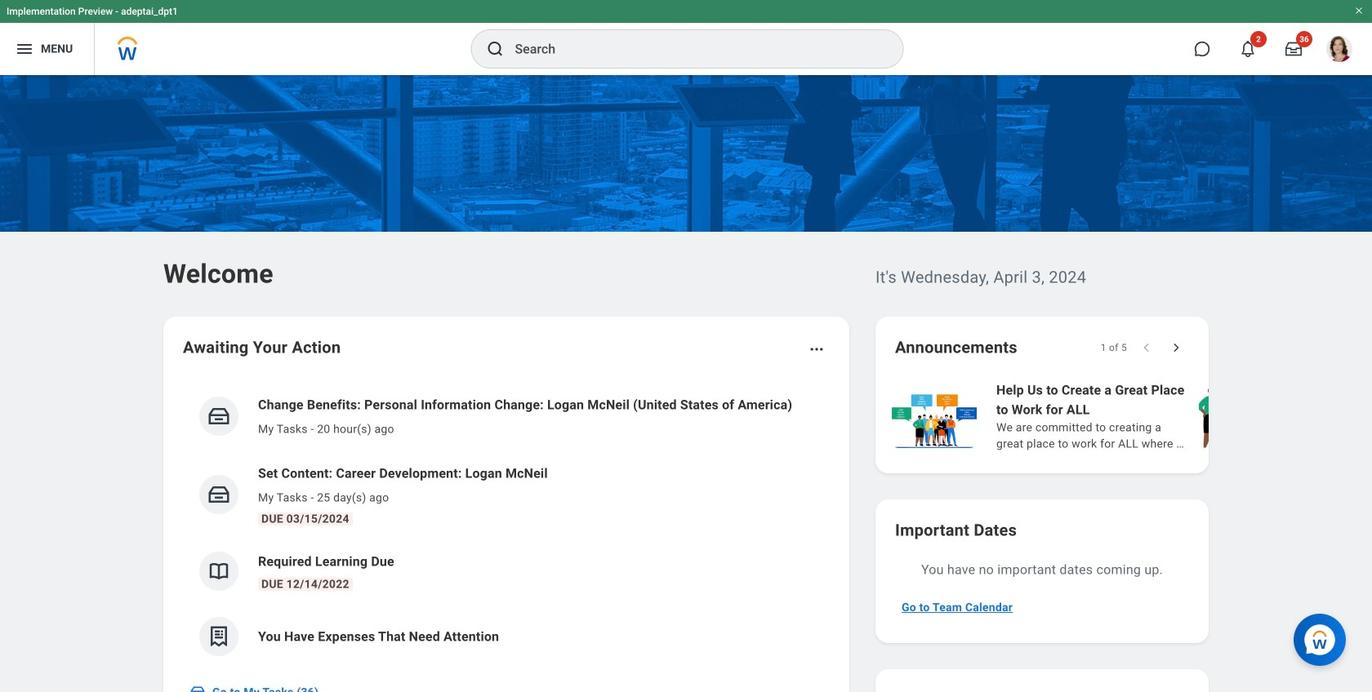 Task type: describe. For each thing, give the bounding box(es) containing it.
dashboard expenses image
[[207, 625, 231, 650]]

0 horizontal spatial list
[[183, 382, 830, 670]]

profile logan mcneil image
[[1327, 36, 1353, 65]]

inbox large image
[[1286, 41, 1302, 57]]

2 inbox image from the top
[[207, 483, 231, 507]]

Search Workday  search field
[[515, 31, 870, 67]]

related actions image
[[809, 342, 825, 358]]

chevron left small image
[[1139, 340, 1155, 356]]

1 inbox image from the top
[[207, 404, 231, 429]]



Task type: vqa. For each thing, say whether or not it's contained in the screenshot.
the topmost toolbar
no



Task type: locate. For each thing, give the bounding box(es) containing it.
banner
[[0, 0, 1373, 75]]

close environment banner image
[[1355, 6, 1364, 16]]

1 vertical spatial inbox image
[[207, 483, 231, 507]]

0 vertical spatial inbox image
[[207, 404, 231, 429]]

1 horizontal spatial list
[[889, 379, 1373, 454]]

book open image
[[207, 560, 231, 584]]

chevron right small image
[[1168, 340, 1185, 356]]

status
[[1101, 342, 1127, 355]]

list
[[889, 379, 1373, 454], [183, 382, 830, 670]]

notifications large image
[[1240, 41, 1257, 57]]

inbox image
[[207, 404, 231, 429], [207, 483, 231, 507]]

main content
[[0, 75, 1373, 693]]

inbox image
[[190, 685, 206, 693]]

search image
[[486, 39, 505, 59]]

justify image
[[15, 39, 34, 59]]



